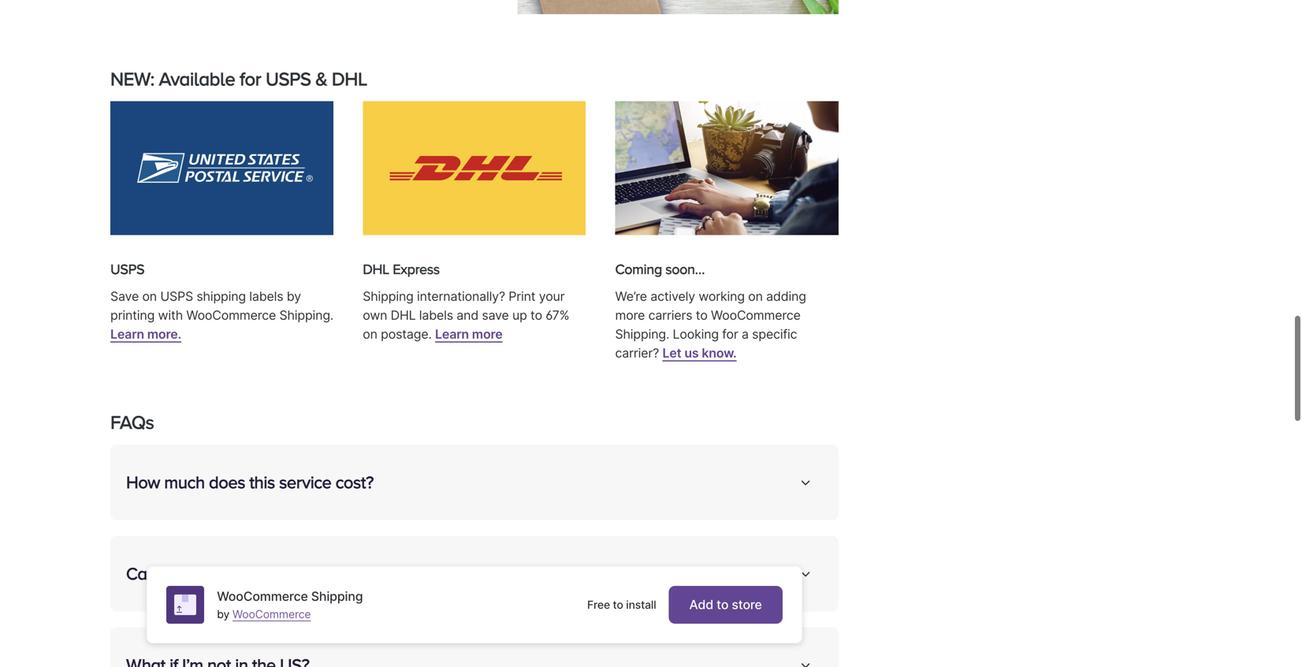 Task type: vqa. For each thing, say whether or not it's contained in the screenshot.


Task type: locate. For each thing, give the bounding box(es) containing it.
shipping. up the carrier?
[[615, 327, 669, 342]]

for left "a"
[[722, 327, 738, 342]]

on
[[142, 289, 157, 304], [748, 289, 763, 304], [363, 327, 377, 342]]

how
[[126, 473, 160, 492]]

1 vertical spatial shipping
[[341, 564, 404, 584]]

up
[[512, 308, 527, 323]]

0 vertical spatial shipping
[[363, 289, 414, 304]]

more down we're
[[615, 308, 645, 323]]

dhl right &
[[332, 68, 367, 90]]

to up looking
[[696, 308, 708, 323]]

shipping inside shipping internationally? print your own dhl labels and save up to 67% on postage.
[[363, 289, 414, 304]]

shipping. inside save on usps shipping labels by printing with woocommerce shipping. learn more.
[[279, 308, 334, 323]]

available
[[159, 68, 235, 90]]

for
[[240, 68, 261, 90], [722, 327, 738, 342]]

0 horizontal spatial learn
[[110, 327, 144, 342]]

dhl left express
[[363, 261, 389, 277]]

much
[[164, 473, 205, 492]]

0 horizontal spatial shipping.
[[279, 308, 334, 323]]

on inside save on usps shipping labels by printing with woocommerce shipping. learn more.
[[142, 289, 157, 304]]

woocommerce
[[186, 308, 276, 323], [711, 308, 801, 323], [217, 589, 308, 605], [232, 608, 311, 621]]

actively
[[650, 289, 695, 304]]

0 vertical spatial for
[[240, 68, 261, 90]]

0 vertical spatial shipping.
[[279, 308, 334, 323]]

on left adding
[[748, 289, 763, 304]]

usps up woocommerce shipping by woocommerce
[[296, 564, 337, 584]]

dhl inside shipping internationally? print your own dhl labels and save up to 67% on postage.
[[391, 308, 416, 323]]

usps
[[266, 68, 311, 90], [110, 261, 144, 277], [160, 289, 193, 304], [296, 564, 337, 584]]

0 vertical spatial more
[[615, 308, 645, 323]]

more
[[615, 308, 645, 323], [472, 327, 503, 342]]

0 horizontal spatial by
[[217, 608, 229, 621]]

labels
[[249, 289, 283, 304], [419, 308, 453, 323]]

usps up "with"
[[160, 289, 193, 304]]

learn down the printing
[[110, 327, 144, 342]]

dhl up postage.
[[391, 308, 416, 323]]

2 learn from the left
[[435, 327, 469, 342]]

1 vertical spatial more
[[472, 327, 503, 342]]

woocommerce right "with"
[[186, 308, 276, 323]]

learn
[[110, 327, 144, 342], [435, 327, 469, 342]]

by inside save on usps shipping labels by printing with woocommerce shipping. learn more.
[[287, 289, 301, 304]]

own
[[363, 308, 387, 323]]

printing
[[110, 308, 155, 323]]

your
[[539, 289, 565, 304]]

to right the free
[[613, 599, 623, 612]]

&
[[315, 68, 327, 90]]

on inside shipping internationally? print your own dhl labels and save up to 67% on postage.
[[363, 327, 377, 342]]

install
[[626, 599, 656, 612]]

looking
[[673, 327, 719, 342]]

0 horizontal spatial shipping
[[197, 289, 246, 304]]

by
[[287, 289, 301, 304], [217, 608, 229, 621]]

woocommerce down accurate
[[232, 608, 311, 621]]

0 horizontal spatial on
[[142, 289, 157, 304]]

0 vertical spatial labels
[[249, 289, 283, 304]]

2 vertical spatial dhl
[[391, 308, 416, 323]]

1 horizontal spatial by
[[287, 289, 301, 304]]

woocommerce up "a"
[[711, 308, 801, 323]]

let us know.
[[662, 345, 737, 361]]

dhl for new: available for usps & dhl
[[332, 68, 367, 90]]

add to store
[[689, 597, 762, 613]]

0 vertical spatial by
[[287, 289, 301, 304]]

to right add
[[717, 597, 729, 613]]

shipping. left own
[[279, 308, 334, 323]]

shipping. for more
[[615, 327, 669, 342]]

during
[[575, 564, 622, 584]]

let us know. link
[[662, 345, 737, 361]]

1 horizontal spatial on
[[363, 327, 377, 342]]

1 horizontal spatial more
[[615, 308, 645, 323]]

shipping. for by
[[279, 308, 334, 323]]

0 horizontal spatial labels
[[249, 289, 283, 304]]

for right available
[[240, 68, 261, 90]]

dhl
[[332, 68, 367, 90], [363, 261, 389, 277], [391, 308, 416, 323]]

shipping internationally? print your own dhl labels and save up to 67% on postage.
[[363, 289, 569, 342]]

rates
[[408, 564, 445, 584]]

more down save
[[472, 327, 503, 342]]

to inside we're actively working on adding more carriers to woocommerce shipping. looking for a specific carrier?
[[696, 308, 708, 323]]

0 vertical spatial shipping
[[197, 289, 246, 304]]

67%
[[546, 308, 569, 323]]

and
[[457, 308, 478, 323]]

to right the up
[[530, 308, 542, 323]]

free to install
[[587, 599, 656, 612]]

1 horizontal spatial learn
[[435, 327, 469, 342]]

1 learn from the left
[[110, 327, 144, 342]]

learn down and
[[435, 327, 469, 342]]

faqs
[[110, 412, 154, 433]]

to left the my
[[449, 564, 464, 584]]

usps up save
[[110, 261, 144, 277]]

1 horizontal spatial shipping.
[[615, 327, 669, 342]]

1 horizontal spatial labels
[[419, 308, 453, 323]]

shipping
[[197, 289, 246, 304], [341, 564, 404, 584]]

shipping
[[363, 289, 414, 304], [311, 589, 363, 605]]

1 vertical spatial shipping.
[[615, 327, 669, 342]]

how much does this service cost?
[[126, 473, 374, 492]]

shipping inside save on usps shipping labels by printing with woocommerce shipping. learn more.
[[197, 289, 246, 304]]

on down own
[[363, 327, 377, 342]]

1 horizontal spatial shipping
[[341, 564, 404, 584]]

1 horizontal spatial for
[[722, 327, 738, 342]]

2 horizontal spatial on
[[748, 289, 763, 304]]

new: available for usps & dhl
[[110, 68, 367, 90]]

service
[[279, 473, 331, 492]]

dhl express
[[363, 261, 440, 277]]

0 horizontal spatial for
[[240, 68, 261, 90]]

1 vertical spatial by
[[217, 608, 229, 621]]

1 vertical spatial shipping
[[311, 589, 363, 605]]

we're
[[615, 289, 647, 304]]

shipping. inside we're actively working on adding more carriers to woocommerce shipping. looking for a specific carrier?
[[615, 327, 669, 342]]

to
[[530, 308, 542, 323], [696, 308, 708, 323], [449, 564, 464, 584], [717, 597, 729, 613], [613, 599, 623, 612]]

more inside we're actively working on adding more carriers to woocommerce shipping. looking for a specific carrier?
[[615, 308, 645, 323]]

1 vertical spatial for
[[722, 327, 738, 342]]

add to store link
[[669, 586, 783, 624]]

cost?
[[336, 473, 374, 492]]

adding
[[766, 289, 806, 304]]

on right save
[[142, 289, 157, 304]]

internationally?
[[417, 289, 505, 304]]

we're actively working on adding more carriers to woocommerce shipping. looking for a specific carrier?
[[615, 289, 806, 361]]

for inside we're actively working on adding more carriers to woocommerce shipping. looking for a specific carrier?
[[722, 327, 738, 342]]

accurate
[[227, 564, 291, 584]]

0 vertical spatial dhl
[[332, 68, 367, 90]]

shipping.
[[279, 308, 334, 323], [615, 327, 669, 342]]

dhl for shipping internationally? print your own dhl labels and save up to 67% on postage.
[[391, 308, 416, 323]]

1 vertical spatial labels
[[419, 308, 453, 323]]

1 vertical spatial dhl
[[363, 261, 389, 277]]

add
[[689, 597, 713, 613]]

does
[[209, 473, 245, 492]]



Task type: describe. For each thing, give the bounding box(es) containing it.
learn more. link
[[110, 327, 181, 342]]

woocommerce shipping by woocommerce
[[217, 589, 363, 621]]

new:
[[110, 68, 154, 90]]

0 horizontal spatial more
[[472, 327, 503, 342]]

more.
[[147, 327, 181, 342]]

store
[[732, 597, 762, 613]]

working
[[699, 289, 745, 304]]

i
[[161, 564, 164, 584]]

coming soon…
[[615, 261, 705, 277]]

by inside woocommerce shipping by woocommerce
[[217, 608, 229, 621]]

on inside we're actively working on adding more carriers to woocommerce shipping. looking for a specific carrier?
[[748, 289, 763, 304]]

customers
[[495, 564, 571, 584]]

learn inside save on usps shipping labels by printing with woocommerce shipping. learn more.
[[110, 327, 144, 342]]

woocommerce link
[[232, 608, 311, 621]]

carriers
[[648, 308, 692, 323]]

learn more
[[435, 327, 503, 342]]

print
[[509, 289, 536, 304]]

save
[[482, 308, 509, 323]]

shipping inside woocommerce shipping by woocommerce
[[311, 589, 363, 605]]

woocommerce up woocommerce 'link'
[[217, 589, 308, 605]]

carrier?
[[615, 345, 659, 361]]

can
[[126, 564, 156, 584]]

to inside shipping internationally? print your own dhl labels and save up to 67% on postage.
[[530, 308, 542, 323]]

coming
[[615, 261, 662, 277]]

learn more link
[[435, 327, 503, 342]]

soon…
[[665, 261, 705, 277]]

with
[[158, 308, 183, 323]]

display
[[169, 564, 223, 584]]

can i display accurate usps shipping rates to my customers during the checkout?
[[126, 564, 729, 584]]

specific
[[752, 327, 797, 342]]

woocommerce inside we're actively working on adding more carriers to woocommerce shipping. looking for a specific carrier?
[[711, 308, 801, 323]]

postage.
[[381, 327, 432, 342]]

the
[[626, 564, 650, 584]]

usps inside save on usps shipping labels by printing with woocommerce shipping. learn more.
[[160, 289, 193, 304]]

my
[[468, 564, 491, 584]]

express
[[393, 261, 440, 277]]

a
[[742, 327, 749, 342]]

this
[[249, 473, 275, 492]]

usps left &
[[266, 68, 311, 90]]

labels inside save on usps shipping labels by printing with woocommerce shipping. learn more.
[[249, 289, 283, 304]]

free
[[587, 599, 610, 612]]

woocommerce inside save on usps shipping labels by printing with woocommerce shipping. learn more.
[[186, 308, 276, 323]]

labels inside shipping internationally? print your own dhl labels and save up to 67% on postage.
[[419, 308, 453, 323]]

save
[[110, 289, 139, 304]]

save on usps shipping labels by printing with woocommerce shipping. learn more.
[[110, 289, 334, 342]]

checkout?
[[654, 564, 729, 584]]



